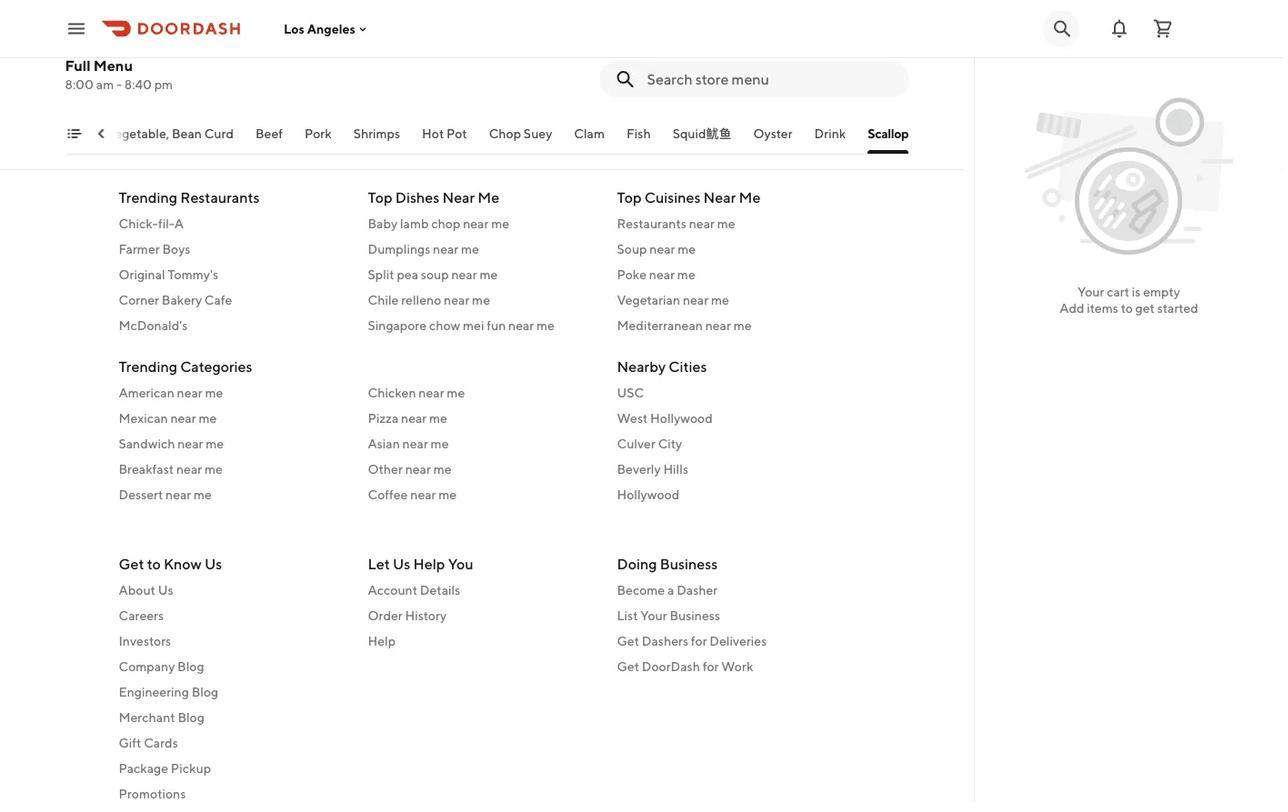 Task type: describe. For each thing, give the bounding box(es) containing it.
0 items, open order cart image
[[1153, 18, 1174, 40]]

fish
[[627, 126, 651, 141]]

prices on this menu are set directly by the merchant .
[[355, 65, 619, 78]]

get
[[1136, 301, 1155, 316]]

other
[[368, 462, 403, 477]]

bakery
[[162, 292, 202, 307]]

set
[[474, 65, 490, 78]]

trending categories
[[119, 358, 252, 375]]

pizza near me link
[[368, 409, 595, 428]]

near for soup near me
[[650, 242, 675, 257]]

near up the dumplings near me link
[[463, 216, 489, 231]]

sandwich
[[119, 436, 175, 451]]

0 horizontal spatial merchant
[[119, 710, 175, 725]]

suey
[[524, 126, 553, 141]]

get dashers for deliveries link
[[617, 633, 845, 651]]

order history link
[[368, 607, 595, 625]]

scroll menu navigation left image
[[94, 127, 109, 141]]

order history
[[368, 609, 447, 624]]

baby lamb chop near me
[[368, 216, 509, 231]]

trending for trending restaurants
[[119, 189, 177, 206]]

you
[[448, 556, 474, 573]]

breakfast
[[119, 462, 174, 477]]

pea
[[397, 267, 418, 282]]

city
[[658, 436, 683, 451]]

let
[[368, 556, 390, 573]]

gift cards link
[[119, 735, 346, 753]]

usc
[[617, 385, 644, 400]]

get for get to know us
[[119, 556, 144, 573]]

original tommy's link
[[119, 266, 346, 284]]

sandwich near me
[[119, 436, 224, 451]]

list
[[617, 609, 638, 624]]

beef
[[256, 126, 283, 141]]

directly
[[492, 65, 531, 78]]

pork button
[[305, 125, 332, 154]]

hot pot button
[[423, 125, 468, 154]]

deliveries
[[710, 634, 767, 649]]

beverly hills link
[[617, 460, 845, 479]]

chop suey
[[490, 126, 553, 141]]

me for mexican near me
[[199, 411, 217, 426]]

get to know us
[[119, 556, 222, 573]]

become a dasher
[[617, 583, 718, 598]]

pot
[[447, 126, 468, 141]]

mediterranean
[[617, 318, 703, 333]]

hollywood link
[[617, 486, 845, 504]]

vegetable,
[[107, 126, 170, 141]]

coffee near me link
[[368, 486, 595, 504]]

coffee
[[368, 487, 408, 502]]

get for get doordash for work
[[617, 660, 640, 675]]

top for top cuisines near me
[[617, 189, 642, 206]]

0 vertical spatial merchant
[[567, 65, 617, 78]]

chop
[[431, 216, 461, 231]]

me for top dishes near me
[[478, 189, 500, 206]]

coffee near me
[[368, 487, 457, 502]]

blog for merchant blog
[[178, 710, 205, 725]]

help link
[[368, 633, 595, 651]]

dumplings near me link
[[368, 240, 595, 258]]

menu
[[425, 65, 454, 78]]

farmer boys
[[119, 242, 190, 257]]

get for get dashers for deliveries
[[617, 634, 640, 649]]

fun
[[487, 318, 506, 333]]

near for vegetarian near me
[[683, 292, 709, 307]]

culver
[[617, 436, 656, 451]]

chile
[[368, 292, 399, 307]]

asian
[[368, 436, 400, 451]]

hollywood inside west hollywood link
[[651, 411, 713, 426]]

vegetable, bean curd button
[[107, 125, 234, 154]]

-
[[116, 77, 122, 92]]

mcdonald's
[[119, 318, 188, 333]]

0 horizontal spatial restaurants
[[180, 189, 260, 206]]

me for chicken near me
[[447, 385, 465, 400]]

asian near me
[[368, 436, 449, 451]]

clam button
[[575, 125, 605, 154]]

notification bell image
[[1109, 18, 1131, 40]]

merchant blog
[[119, 710, 205, 725]]

near for sandwich near me
[[178, 436, 203, 451]]

about us
[[119, 583, 173, 598]]

me for vegetarian near me
[[711, 292, 729, 307]]

corner bakery cafe link
[[119, 291, 346, 309]]

add
[[1060, 301, 1085, 316]]

los angeles
[[284, 21, 356, 36]]

me down 'split pea soup near me' link
[[472, 292, 490, 307]]

empty
[[1144, 284, 1181, 299]]

dashers
[[642, 634, 689, 649]]

baby lamb chop near me link
[[368, 215, 595, 233]]

me for american near me
[[205, 385, 223, 400]]

get doordash for work
[[617, 660, 754, 675]]

chile relleno near me
[[368, 292, 490, 307]]

promotions link
[[119, 786, 346, 803]]

hot pot
[[423, 126, 468, 141]]

me for asian near me
[[431, 436, 449, 451]]

lamb
[[400, 216, 429, 231]]

this
[[404, 65, 423, 78]]

cart
[[1107, 284, 1130, 299]]

me for dumplings near me
[[461, 242, 479, 257]]

8:00
[[65, 77, 94, 92]]

pizza
[[368, 411, 399, 426]]

1 horizontal spatial help
[[413, 556, 445, 573]]

me for breakfast near me
[[205, 462, 223, 477]]

usc link
[[617, 384, 845, 402]]

dessert
[[119, 487, 163, 502]]

soup
[[617, 242, 647, 257]]

investors
[[119, 634, 171, 649]]

the
[[548, 65, 565, 78]]

mexican near me
[[119, 411, 217, 426]]

prices
[[355, 65, 386, 78]]

beverly hills
[[617, 462, 689, 477]]

careers link
[[119, 607, 346, 625]]

for for dashers
[[691, 634, 707, 649]]

pork
[[305, 126, 332, 141]]

for for doordash
[[703, 660, 719, 675]]

other near me link
[[368, 460, 595, 479]]

top for top dishes near me
[[368, 189, 393, 206]]

beverly
[[617, 462, 661, 477]]

near for mexican near me
[[170, 411, 196, 426]]

singapore chow mei fun near me link
[[368, 317, 595, 335]]

near for breakfast near me
[[176, 462, 202, 477]]

open menu image
[[65, 18, 87, 40]]

me right fun
[[537, 318, 555, 333]]

farmer boys link
[[119, 240, 346, 258]]

Item Search search field
[[647, 70, 895, 90]]



Task type: vqa. For each thing, say whether or not it's contained in the screenshot.
Mcdonald'S link
yes



Task type: locate. For each thing, give the bounding box(es) containing it.
me down sandwich near me link
[[205, 462, 223, 477]]

your up items
[[1078, 284, 1105, 299]]

near up other near me
[[403, 436, 428, 451]]

near up singapore chow mei fun near me
[[444, 292, 470, 307]]

los
[[284, 21, 305, 36]]

1 vertical spatial trending
[[119, 358, 177, 375]]

on
[[388, 65, 401, 78]]

gift
[[119, 736, 141, 751]]

about
[[119, 583, 155, 598]]

me down poke near me link
[[711, 292, 729, 307]]

me for soup near me
[[678, 242, 696, 257]]

started
[[1158, 301, 1199, 316]]

restaurants up the soup near me
[[617, 216, 687, 231]]

me up other near me
[[431, 436, 449, 451]]

oyster button
[[754, 125, 793, 154]]

mcdonald's link
[[119, 317, 346, 335]]

bean
[[172, 126, 202, 141]]

merchant up gift cards
[[119, 710, 175, 725]]

account details
[[368, 583, 461, 598]]

near for poke near me
[[649, 267, 675, 282]]

0 vertical spatial business
[[660, 556, 718, 573]]

1 top from the left
[[368, 189, 393, 206]]

help inside 'link'
[[368, 634, 396, 649]]

farmer
[[119, 242, 160, 257]]

me up coffee near me at the left bottom of the page
[[434, 462, 452, 477]]

culver city link
[[617, 435, 845, 453]]

me down breakfast near me link
[[194, 487, 212, 502]]

is
[[1132, 284, 1141, 299]]

top left cuisines
[[617, 189, 642, 206]]

1 horizontal spatial near
[[704, 189, 736, 206]]

trending up the american
[[119, 358, 177, 375]]

near
[[463, 216, 489, 231], [689, 216, 715, 231], [433, 242, 459, 257], [650, 242, 675, 257], [452, 267, 477, 282], [649, 267, 675, 282], [444, 292, 470, 307], [683, 292, 709, 307], [509, 318, 534, 333], [706, 318, 731, 333], [177, 385, 203, 400], [419, 385, 444, 400], [170, 411, 196, 426], [401, 411, 427, 426], [178, 436, 203, 451], [403, 436, 428, 451], [176, 462, 202, 477], [405, 462, 431, 477], [166, 487, 191, 502], [411, 487, 436, 502]]

us for let us help you
[[393, 556, 411, 573]]

1 horizontal spatial top
[[617, 189, 642, 206]]

near up mediterranean near me
[[683, 292, 709, 307]]

1 vertical spatial merchant
[[119, 710, 175, 725]]

mexican
[[119, 411, 168, 426]]

me down baby lamb chop near me link
[[461, 242, 479, 257]]

1 horizontal spatial us
[[205, 556, 222, 573]]

merchant right "the"
[[567, 65, 617, 78]]

dumplings near me
[[368, 242, 479, 257]]

me up baby lamb chop near me link
[[478, 189, 500, 206]]

near right soup
[[452, 267, 477, 282]]

near down chicken near me
[[401, 411, 427, 426]]

am
[[96, 77, 114, 92]]

2 near from the left
[[704, 189, 736, 206]]

help
[[413, 556, 445, 573], [368, 634, 396, 649]]

oyster
[[754, 126, 793, 141]]

company
[[119, 660, 175, 675]]

me for other near me
[[434, 462, 452, 477]]

near for chicken near me
[[419, 385, 444, 400]]

1 vertical spatial blog
[[192, 685, 218, 700]]

1 trending from the top
[[119, 189, 177, 206]]

for left work
[[703, 660, 719, 675]]

0 horizontal spatial to
[[147, 556, 161, 573]]

pickup
[[171, 761, 211, 776]]

near down top cuisines near me
[[689, 216, 715, 231]]

help up details at the bottom
[[413, 556, 445, 573]]

0 vertical spatial get
[[119, 556, 144, 573]]

me for sandwich near me
[[206, 436, 224, 451]]

chick-fil-a
[[119, 216, 184, 231]]

los angeles button
[[284, 21, 370, 36]]

shrimps
[[354, 126, 401, 141]]

near up pizza near me
[[419, 385, 444, 400]]

get
[[119, 556, 144, 573], [617, 634, 640, 649], [617, 660, 640, 675]]

2 vertical spatial get
[[617, 660, 640, 675]]

merchant
[[567, 65, 617, 78], [119, 710, 175, 725]]

chick-fil-a link
[[119, 215, 346, 233]]

near down chop
[[433, 242, 459, 257]]

blog for engineering blog
[[192, 685, 218, 700]]

near for cuisines
[[704, 189, 736, 206]]

2 horizontal spatial us
[[393, 556, 411, 573]]

trending
[[119, 189, 177, 206], [119, 358, 177, 375]]

us right know
[[205, 556, 222, 573]]

near for mediterranean near me
[[706, 318, 731, 333]]

near for other near me
[[405, 462, 431, 477]]

to up about us
[[147, 556, 161, 573]]

hollywood inside 'hollywood' link
[[617, 487, 680, 502]]

top dishes near me
[[368, 189, 500, 206]]

blog up 'engineering blog' at left bottom
[[177, 660, 204, 675]]

0 vertical spatial trending
[[119, 189, 177, 206]]

hollywood up city
[[651, 411, 713, 426]]

me up the dumplings near me link
[[491, 216, 509, 231]]

hollywood down beverly hills
[[617, 487, 680, 502]]

1 vertical spatial restaurants
[[617, 216, 687, 231]]

near up restaurants near me link
[[704, 189, 736, 206]]

us inside 'link'
[[158, 583, 173, 598]]

me down restaurants near me
[[678, 242, 696, 257]]

scallop
[[868, 126, 909, 141]]

help down order
[[368, 634, 396, 649]]

chicken
[[368, 385, 416, 400]]

0 vertical spatial restaurants
[[180, 189, 260, 206]]

get down list
[[617, 634, 640, 649]]

me up pizza near me link
[[447, 385, 465, 400]]

relleno
[[401, 292, 441, 307]]

0 horizontal spatial near
[[442, 189, 475, 206]]

trending up chick-fil-a
[[119, 189, 177, 206]]

doing business
[[617, 556, 718, 573]]

restaurants up chick-fil-a link
[[180, 189, 260, 206]]

me up soup near me link
[[717, 216, 736, 231]]

0 horizontal spatial your
[[641, 609, 667, 624]]

know
[[164, 556, 202, 573]]

a
[[668, 583, 674, 598]]

about us link
[[119, 582, 346, 600]]

american near me link
[[119, 384, 346, 402]]

me for restaurants near me
[[717, 216, 736, 231]]

me for top cuisines near me
[[739, 189, 761, 206]]

me down the dumplings near me link
[[480, 267, 498, 282]]

trending for trending categories
[[119, 358, 177, 375]]

hills
[[664, 462, 689, 477]]

split pea soup near me
[[368, 267, 498, 282]]

me down vegetarian near me link
[[734, 318, 752, 333]]

nearby cities
[[617, 358, 707, 375]]

near for coffee near me
[[411, 487, 436, 502]]

near for dishes
[[442, 189, 475, 206]]

1 vertical spatial get
[[617, 634, 640, 649]]

me down mexican near me link
[[206, 436, 224, 451]]

corner
[[119, 292, 159, 307]]

get left doordash at the bottom of page
[[617, 660, 640, 675]]

package pickup link
[[119, 760, 346, 778]]

to inside your cart is empty add items to get started
[[1121, 301, 1133, 316]]

categories
[[180, 358, 252, 375]]

business down dasher
[[670, 609, 720, 624]]

me down chicken near me
[[429, 411, 448, 426]]

me for mediterranean near me
[[734, 318, 752, 333]]

near down other near me
[[411, 487, 436, 502]]

west
[[617, 411, 648, 426]]

0 horizontal spatial us
[[158, 583, 173, 598]]

blog down 'engineering blog' at left bottom
[[178, 710, 205, 725]]

promotions
[[119, 787, 186, 802]]

1 me from the left
[[478, 189, 500, 206]]

me up vegetarian near me
[[678, 267, 696, 282]]

for up get doordash for work at bottom
[[691, 634, 707, 649]]

soup near me
[[617, 242, 696, 257]]

american near me
[[119, 385, 223, 400]]

1 vertical spatial your
[[641, 609, 667, 624]]

1 vertical spatial help
[[368, 634, 396, 649]]

2 trending from the top
[[119, 358, 177, 375]]

near for dessert near me
[[166, 487, 191, 502]]

0 vertical spatial hollywood
[[651, 411, 713, 426]]

chicken near me
[[368, 385, 465, 400]]

2 vertical spatial blog
[[178, 710, 205, 725]]

your right list
[[641, 609, 667, 624]]

near down the soup near me
[[649, 267, 675, 282]]

near down trending categories
[[177, 385, 203, 400]]

me for poke near me
[[678, 267, 696, 282]]

order
[[368, 609, 403, 624]]

top
[[368, 189, 393, 206], [617, 189, 642, 206]]

near for american near me
[[177, 385, 203, 400]]

asian near me link
[[368, 435, 595, 453]]

1 horizontal spatial merchant
[[567, 65, 617, 78]]

2 top from the left
[[617, 189, 642, 206]]

dishes
[[395, 189, 440, 206]]

to left get
[[1121, 301, 1133, 316]]

to
[[1121, 301, 1133, 316], [147, 556, 161, 573]]

0 horizontal spatial me
[[478, 189, 500, 206]]

near up coffee near me at the left bottom of the page
[[405, 462, 431, 477]]

me for coffee near me
[[439, 487, 457, 502]]

me for dessert near me
[[194, 487, 212, 502]]

1 horizontal spatial me
[[739, 189, 761, 206]]

split
[[368, 267, 394, 282]]

0 vertical spatial your
[[1078, 284, 1105, 299]]

vegetable, bean curd
[[107, 126, 234, 141]]

original
[[119, 267, 165, 282]]

singapore chow mei fun near me
[[368, 318, 555, 333]]

fil-
[[158, 216, 174, 231]]

your inside your cart is empty add items to get started
[[1078, 284, 1105, 299]]

1 horizontal spatial restaurants
[[617, 216, 687, 231]]

poke near me link
[[617, 266, 845, 284]]

me down other near me link
[[439, 487, 457, 502]]

chicken near me link
[[368, 384, 595, 402]]

me for pizza near me
[[429, 411, 448, 426]]

near right fun
[[509, 318, 534, 333]]

me up restaurants near me link
[[739, 189, 761, 206]]

near down vegetarian near me link
[[706, 318, 731, 333]]

1 vertical spatial business
[[670, 609, 720, 624]]

pizza near me
[[368, 411, 448, 426]]

get up "about"
[[119, 556, 144, 573]]

near for dumplings near me
[[433, 242, 459, 257]]

blog for company blog
[[177, 660, 204, 675]]

business up dasher
[[660, 556, 718, 573]]

us down get to know us
[[158, 583, 173, 598]]

near up poke near me
[[650, 242, 675, 257]]

1 vertical spatial for
[[703, 660, 719, 675]]

shrimps button
[[354, 125, 401, 154]]

curd
[[205, 126, 234, 141]]

west hollywood link
[[617, 409, 845, 428]]

restaurants inside restaurants near me link
[[617, 216, 687, 231]]

near down sandwich near me
[[176, 462, 202, 477]]

0 vertical spatial to
[[1121, 301, 1133, 316]]

1 horizontal spatial to
[[1121, 301, 1133, 316]]

near for restaurants near me
[[689, 216, 715, 231]]

top up baby
[[368, 189, 393, 206]]

angeles
[[307, 21, 356, 36]]

investors link
[[119, 633, 346, 651]]

cards
[[144, 736, 178, 751]]

near for pizza near me
[[401, 411, 427, 426]]

tommy's
[[168, 267, 218, 282]]

full
[[65, 57, 91, 75]]

split pea soup near me link
[[368, 266, 595, 284]]

1 horizontal spatial your
[[1078, 284, 1105, 299]]

vegetarian
[[617, 292, 681, 307]]

0 horizontal spatial top
[[368, 189, 393, 206]]

0 vertical spatial blog
[[177, 660, 204, 675]]

1 vertical spatial hollywood
[[617, 487, 680, 502]]

0 horizontal spatial help
[[368, 634, 396, 649]]

blog down company blog link
[[192, 685, 218, 700]]

near up breakfast near me
[[178, 436, 203, 451]]

1 near from the left
[[442, 189, 475, 206]]

drink
[[815, 126, 847, 141]]

trending restaurants
[[119, 189, 260, 206]]

me down american near me link
[[199, 411, 217, 426]]

me down categories
[[205, 385, 223, 400]]

near up chop
[[442, 189, 475, 206]]

us right let
[[393, 556, 411, 573]]

company blog
[[119, 660, 204, 675]]

show menu categories image
[[67, 127, 81, 141]]

beef button
[[256, 125, 283, 154]]

2 me from the left
[[739, 189, 761, 206]]

0 vertical spatial help
[[413, 556, 445, 573]]

near down breakfast near me
[[166, 487, 191, 502]]

near up sandwich near me
[[170, 411, 196, 426]]

poke
[[617, 267, 647, 282]]

items
[[1087, 301, 1119, 316]]

soup
[[421, 267, 449, 282]]

near for asian near me
[[403, 436, 428, 451]]

0 vertical spatial for
[[691, 634, 707, 649]]

1 vertical spatial to
[[147, 556, 161, 573]]

us for about us
[[158, 583, 173, 598]]

restaurants near me link
[[617, 215, 845, 233]]



